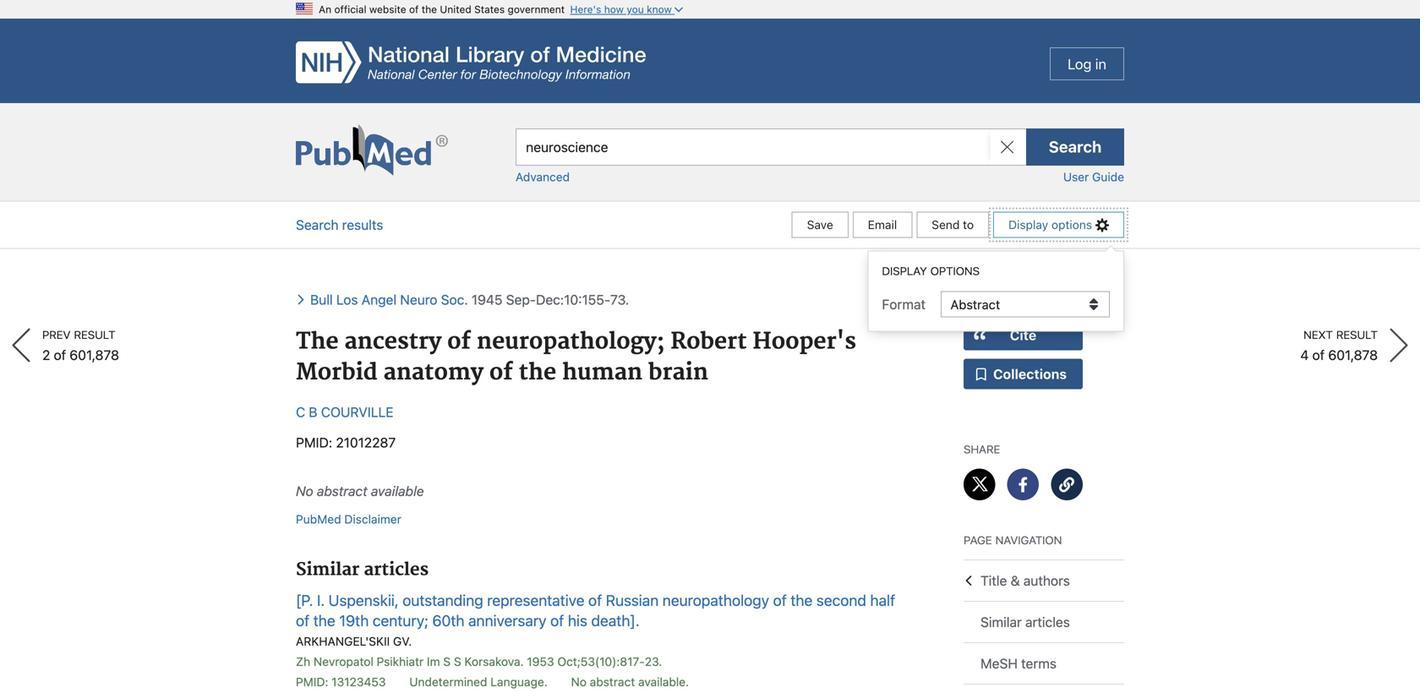 Task type: locate. For each thing, give the bounding box(es) containing it.
log in
[[1068, 55, 1106, 72]]

&
[[1011, 573, 1020, 589]]

options down user
[[1051, 218, 1092, 232]]

1 horizontal spatial search
[[1049, 137, 1102, 156]]

psikhiatr
[[377, 654, 424, 668]]

601,878 down next
[[1328, 347, 1378, 363]]

the left the second
[[791, 591, 813, 609]]

korsakova.
[[464, 654, 524, 668]]

the down neuropathology;
[[519, 359, 556, 387]]

no for no abstract available
[[296, 483, 313, 499]]

search inside 'button'
[[1049, 137, 1102, 156]]

1945
[[472, 292, 502, 308]]

0 vertical spatial options
[[1051, 218, 1092, 232]]

of left the second
[[773, 591, 787, 609]]

collections
[[993, 366, 1067, 382]]

anatomy
[[383, 359, 483, 387]]

options
[[1051, 218, 1092, 232], [930, 262, 980, 278]]

result right prev
[[74, 326, 115, 342]]

2 601,878 from the left
[[1328, 347, 1378, 363]]

1 horizontal spatial options
[[1051, 218, 1092, 232]]

display options up format
[[882, 262, 980, 278]]

1 vertical spatial similar
[[980, 614, 1022, 630]]

0 vertical spatial similar
[[296, 559, 359, 581]]

pmid: down b
[[296, 434, 332, 450]]

1 horizontal spatial similar articles
[[980, 614, 1070, 630]]

here's how you know button
[[570, 3, 683, 15]]

1 vertical spatial options
[[930, 262, 980, 278]]

0 vertical spatial abstract
[[317, 483, 367, 499]]

1 horizontal spatial display options
[[1008, 218, 1092, 232]]

nevropatol
[[314, 654, 373, 668]]

search left "results"
[[296, 217, 339, 233]]

c b courville
[[296, 404, 393, 420]]

0 vertical spatial pmid:
[[296, 434, 332, 450]]

result
[[74, 326, 115, 342], [1336, 326, 1378, 342]]

1 s from the left
[[443, 654, 451, 668]]

options inside display options dropdown button
[[1051, 218, 1092, 232]]

similar articles up uspenskii,
[[296, 559, 429, 581]]

1 vertical spatial display options
[[882, 262, 980, 278]]

abstract
[[317, 483, 367, 499], [590, 675, 635, 689]]

representative
[[487, 591, 584, 609]]

pubmed disclaimer
[[296, 512, 401, 526]]

display options button
[[993, 212, 1124, 238]]

0 vertical spatial display
[[1008, 218, 1048, 232]]

1 vertical spatial pmid:
[[296, 675, 328, 689]]

0 horizontal spatial search
[[296, 217, 339, 233]]

title & authors
[[980, 573, 1070, 589]]

0 horizontal spatial display
[[882, 262, 927, 278]]

similar
[[296, 559, 359, 581], [980, 614, 1022, 630]]

abstract for available
[[317, 483, 367, 499]]

pmid: down zh
[[296, 675, 328, 689]]

1 vertical spatial similar articles
[[980, 614, 1070, 630]]

result right next
[[1336, 326, 1378, 342]]

601,878 inside prev result 2 of 601,878
[[70, 347, 119, 363]]

dec:10:155-
[[536, 292, 610, 308]]

19th
[[339, 611, 369, 630]]

neuropathology;
[[477, 328, 665, 356]]

available.
[[638, 675, 689, 689]]

1 pmid: from the top
[[296, 434, 332, 450]]

0 vertical spatial search
[[1049, 137, 1102, 156]]

options up 'actions'
[[930, 262, 980, 278]]

guide
[[1092, 170, 1124, 184]]

im
[[427, 654, 440, 668]]

result inside prev result 2 of 601,878
[[74, 326, 115, 342]]

no for no abstract available.
[[571, 675, 587, 689]]

you
[[627, 3, 644, 15]]

display up format
[[882, 262, 927, 278]]

0 vertical spatial display options
[[1008, 218, 1092, 232]]

display options down user
[[1008, 218, 1092, 232]]

0 horizontal spatial similar
[[296, 559, 359, 581]]

no up pubmed
[[296, 483, 313, 499]]

abstract down the 'oct;53(10):817-'
[[590, 675, 635, 689]]

authors
[[1023, 573, 1070, 589]]

sep-
[[506, 292, 536, 308]]

log in link
[[1050, 47, 1124, 80]]

s up the undetermined
[[454, 654, 461, 668]]

search for search
[[1049, 137, 1102, 156]]

None search field
[[0, 103, 1420, 202]]

bull los angel neuro soc button
[[296, 292, 464, 308]]

gv.
[[393, 634, 412, 648]]

1 result from the left
[[74, 326, 115, 342]]

search results
[[296, 217, 383, 233]]

similar up i.
[[296, 559, 359, 581]]

of right 2 at the bottom left of page
[[54, 347, 66, 363]]

1 vertical spatial abstract
[[590, 675, 635, 689]]

2 result from the left
[[1336, 326, 1378, 342]]

an
[[319, 3, 331, 15]]

similar articles
[[296, 559, 429, 581], [980, 614, 1070, 630]]

bull los angel neuro soc . 1945 sep-dec:10:155-73.
[[310, 292, 629, 308]]

no down the 'oct;53(10):817-'
[[571, 675, 587, 689]]

0 horizontal spatial result
[[74, 326, 115, 342]]

601,878 for prev
[[70, 347, 119, 363]]

601,878 inside next result 4 of 601,878
[[1328, 347, 1378, 363]]

anniversary
[[468, 611, 547, 630]]

similar articles link
[[964, 602, 1124, 642]]

1 vertical spatial search
[[296, 217, 339, 233]]

of right "website"
[[409, 3, 419, 15]]

of right 4
[[1312, 347, 1325, 363]]

23.
[[645, 654, 662, 668]]

2 s from the left
[[454, 654, 461, 668]]

search
[[1049, 137, 1102, 156], [296, 217, 339, 233]]

1 horizontal spatial result
[[1336, 326, 1378, 342]]

his
[[568, 611, 587, 630]]

neuropathology
[[662, 591, 769, 609]]

0 vertical spatial articles
[[364, 559, 429, 581]]

of left 'his'
[[550, 611, 564, 630]]

website
[[369, 3, 406, 15]]

1 horizontal spatial s
[[454, 654, 461, 668]]

no
[[296, 483, 313, 499], [571, 675, 587, 689]]

search results link
[[294, 215, 385, 235]]

courville
[[321, 404, 393, 420]]

the down i.
[[313, 611, 335, 630]]

mesh terms
[[980, 655, 1057, 672]]

similar articles down title & authors
[[980, 614, 1070, 630]]

search up user
[[1049, 137, 1102, 156]]

soc
[[441, 292, 464, 308]]

display right to
[[1008, 218, 1048, 232]]

united
[[440, 3, 471, 15]]

articles up uspenskii,
[[364, 559, 429, 581]]

next result 4 of 601,878
[[1300, 326, 1378, 363]]

prev
[[42, 326, 71, 342]]

send
[[932, 218, 960, 232]]

result for prev
[[74, 326, 115, 342]]

format
[[882, 296, 926, 312]]

1 601,878 from the left
[[70, 347, 119, 363]]

similar up mesh
[[980, 614, 1022, 630]]

s right the im
[[443, 654, 451, 668]]

result for next
[[1336, 326, 1378, 342]]

0 horizontal spatial abstract
[[317, 483, 367, 499]]

0 horizontal spatial s
[[443, 654, 451, 668]]

email
[[868, 218, 897, 232]]

0 horizontal spatial display options
[[882, 262, 980, 278]]

0 vertical spatial no
[[296, 483, 313, 499]]

result inside next result 4 of 601,878
[[1336, 326, 1378, 342]]

zh
[[296, 654, 310, 668]]

0 vertical spatial similar articles
[[296, 559, 429, 581]]

of right anatomy
[[489, 359, 513, 387]]

navigation
[[995, 531, 1062, 547]]

1 horizontal spatial display
[[1008, 218, 1048, 232]]

1 horizontal spatial abstract
[[590, 675, 635, 689]]

1 horizontal spatial no
[[571, 675, 587, 689]]

of
[[409, 3, 419, 15], [447, 328, 471, 356], [54, 347, 66, 363], [1312, 347, 1325, 363], [489, 359, 513, 387], [588, 591, 602, 609], [773, 591, 787, 609], [296, 611, 310, 630], [550, 611, 564, 630]]

log
[[1068, 55, 1092, 72]]

0 horizontal spatial 601,878
[[70, 347, 119, 363]]

articles
[[364, 559, 429, 581], [1025, 614, 1070, 630]]

2 pmid: from the top
[[296, 675, 328, 689]]

russian
[[606, 591, 659, 609]]

no abstract available.
[[571, 675, 689, 689]]

0 horizontal spatial no
[[296, 483, 313, 499]]

arkhangel'skii
[[296, 634, 390, 648]]

1 vertical spatial articles
[[1025, 614, 1070, 630]]

abstract up pubmed disclaimer
[[317, 483, 367, 499]]

s
[[443, 654, 451, 668], [454, 654, 461, 668]]

region
[[868, 212, 1124, 332]]

government
[[508, 3, 565, 15]]

1 horizontal spatial 601,878
[[1328, 347, 1378, 363]]

send to, save, email articles region
[[296, 202, 989, 248]]

abstract for available.
[[590, 675, 635, 689]]

articles down authors
[[1025, 614, 1070, 630]]

los
[[336, 292, 358, 308]]

.
[[464, 292, 468, 308]]

[p. i. uspenskii, outstanding representative of russian neuropathology of the second half of the 19th century; 60th anniversary of his death].
[[296, 591, 895, 630]]

i.
[[317, 591, 325, 609]]

1 vertical spatial no
[[571, 675, 587, 689]]

60th
[[432, 611, 464, 630]]

undetermined language.
[[409, 675, 548, 689]]

601,878 down prev
[[70, 347, 119, 363]]

1953
[[527, 654, 554, 668]]

user guide link
[[1063, 170, 1124, 184]]

1 horizontal spatial articles
[[1025, 614, 1070, 630]]

0 horizontal spatial similar articles
[[296, 559, 429, 581]]

human
[[562, 359, 642, 387]]

how
[[604, 3, 624, 15]]



Task type: describe. For each thing, give the bounding box(es) containing it.
of down [p.
[[296, 611, 310, 630]]

results
[[342, 217, 383, 233]]

next
[[1304, 326, 1333, 342]]

brain
[[648, 359, 708, 387]]

advanced link
[[516, 170, 570, 184]]

13123453
[[332, 675, 386, 689]]

region containing display options
[[868, 212, 1124, 332]]

user
[[1063, 170, 1089, 184]]

the ancestry of neuropathology; robert hooper's morbid anatomy of the human brain
[[296, 328, 856, 387]]

century;
[[373, 611, 428, 630]]

available
[[371, 483, 424, 499]]

of inside next result 4 of 601,878
[[1312, 347, 1325, 363]]

disclaimer
[[344, 512, 401, 526]]

hooper's
[[753, 328, 856, 356]]

display options inside display options dropdown button
[[1008, 218, 1092, 232]]

morbid
[[296, 359, 378, 387]]

half
[[870, 591, 895, 609]]

uspenskii,
[[329, 591, 399, 609]]

pmid: inside arkhangel'skii gv. zh nevropatol psikhiatr im s s korsakova. 1953 oct;53(10):817-23. pmid: 13123453
[[296, 675, 328, 689]]

pubmed
[[296, 512, 341, 526]]

b
[[309, 404, 317, 420]]

Search: search field
[[516, 128, 1026, 166]]

in
[[1095, 55, 1106, 72]]

no abstract available
[[296, 483, 424, 499]]

the left united
[[422, 3, 437, 15]]

[p.
[[296, 591, 313, 609]]

2
[[42, 347, 50, 363]]

send to
[[932, 218, 974, 232]]

0 horizontal spatial articles
[[364, 559, 429, 581]]

ancestry
[[344, 328, 441, 356]]

to
[[963, 218, 974, 232]]

none search field containing search
[[0, 103, 1420, 202]]

articles inside similar articles link
[[1025, 614, 1070, 630]]

cite
[[1010, 327, 1036, 343]]

oct;53(10):817-
[[557, 654, 645, 668]]

cite button
[[964, 320, 1083, 350]]

prev result 2 of 601,878
[[42, 326, 119, 363]]

bull
[[310, 292, 333, 308]]

page navigation
[[964, 531, 1062, 547]]

user guide
[[1063, 170, 1124, 184]]

official
[[334, 3, 366, 15]]

search for search results
[[296, 217, 339, 233]]

language.
[[490, 675, 548, 689]]

mesh terms link
[[964, 643, 1124, 684]]

terms
[[1021, 655, 1057, 672]]

601,878 for next
[[1328, 347, 1378, 363]]

collections button
[[964, 359, 1083, 389]]

c b courville link
[[296, 404, 393, 420]]

display inside dropdown button
[[1008, 218, 1048, 232]]

nih nlm logo image
[[296, 41, 646, 83]]

mesh
[[980, 655, 1018, 672]]

[p. i. uspenskii, outstanding representative of russian neuropathology of the second half of the 19th century; 60th anniversary of his death]. link
[[296, 590, 904, 631]]

send to button
[[916, 212, 989, 238]]

email button
[[853, 212, 912, 238]]

pubmed disclaimer link
[[296, 512, 401, 526]]

4
[[1300, 347, 1309, 363]]

21012287
[[336, 434, 396, 450]]

Search search field
[[499, 128, 1141, 166]]

an official website of the united states government here's how you know
[[319, 3, 672, 15]]

search button
[[1026, 128, 1124, 166]]

advanced
[[516, 170, 570, 184]]

robert
[[671, 328, 747, 356]]

of up death].
[[588, 591, 602, 609]]

pubmed logo image
[[296, 124, 448, 176]]

of up anatomy
[[447, 328, 471, 356]]

1 horizontal spatial similar
[[980, 614, 1022, 630]]

neuro
[[400, 292, 437, 308]]

c
[[296, 404, 305, 420]]

1 vertical spatial display
[[882, 262, 927, 278]]

the inside 'the ancestry of neuropathology; robert hooper's morbid anatomy of the human brain'
[[519, 359, 556, 387]]

pmid: 21012287
[[296, 434, 396, 450]]

title
[[980, 573, 1007, 589]]

73.
[[610, 292, 629, 308]]

0 horizontal spatial options
[[930, 262, 980, 278]]

states
[[474, 3, 505, 15]]

undetermined
[[409, 675, 487, 689]]

death].
[[591, 611, 640, 630]]

of inside prev result 2 of 601,878
[[54, 347, 66, 363]]

here's
[[570, 3, 601, 15]]

save
[[807, 218, 833, 232]]

page
[[964, 531, 992, 547]]

u.s. flag image
[[296, 0, 313, 17]]

save button
[[792, 212, 848, 238]]

know
[[647, 3, 672, 15]]

outstanding
[[403, 591, 483, 609]]



Task type: vqa. For each thing, say whether or not it's contained in the screenshot.
Boolean Selector ELEMENT
no



